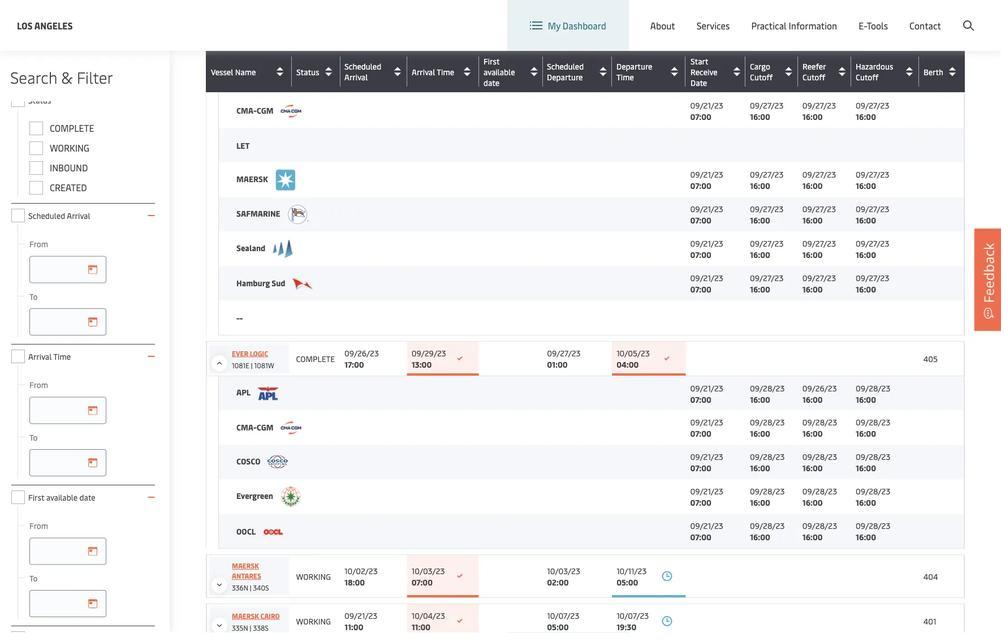 Task type: vqa. For each thing, say whether or not it's contained in the screenshot.
Contact popup button
yes



Task type: locate. For each thing, give the bounding box(es) containing it.
1 horizontal spatial 11:00
[[412, 622, 431, 632]]

10/03/23 for 02:00
[[547, 565, 580, 576]]

16:00 inside 09/26/23 16:00
[[803, 394, 823, 404]]

1 horizontal spatial 10/07/23
[[617, 610, 649, 621]]

09/21/23 for oocl icon
[[691, 520, 724, 531]]

07:00 for hamburg sud icon
[[691, 284, 712, 295]]

09/21/23 for cosco the cma cgm icon
[[691, 417, 724, 428]]

hazardous cutoff button
[[856, 61, 917, 82]]

09/21/23 for safmarine icon
[[691, 203, 724, 214]]

None checkbox
[[11, 209, 25, 222], [11, 350, 25, 363], [11, 209, 25, 222], [11, 350, 25, 363]]

working
[[50, 142, 89, 154], [296, 571, 331, 582], [296, 616, 331, 627]]

1 horizontal spatial 17:00
[[617, 38, 636, 49]]

1 10/07/23 from the left
[[547, 610, 580, 621]]

1 to text field from the top
[[29, 449, 106, 476]]

0 vertical spatial 17:00
[[617, 38, 636, 49]]

1 horizontal spatial available
[[484, 66, 515, 77]]

2 09/21/23 07:00 from the top
[[691, 100, 724, 122]]

| inside ever logic 1081e | 1081w
[[251, 361, 253, 370]]

start
[[691, 55, 709, 66]]

first
[[484, 55, 500, 66], [28, 492, 44, 503]]

1 horizontal spatial first
[[484, 55, 500, 66]]

2 10/03/23 from the left
[[547, 565, 580, 576]]

cma cgm image for cosco
[[281, 422, 301, 434]]

time inside arrival time button
[[437, 66, 454, 77]]

| inside button
[[249, 45, 251, 54]]

cgm
[[257, 105, 274, 115], [257, 421, 274, 432]]

1 09/21/23 07:00 from the top
[[691, 65, 724, 88]]

arrival
[[412, 66, 435, 77], [345, 72, 368, 82], [67, 210, 90, 221], [28, 351, 52, 362]]

1 vertical spatial working
[[296, 571, 331, 582]]

0 vertical spatial to
[[29, 291, 38, 302]]

login / create account
[[889, 10, 980, 23]]

11:00 for 09/21/23 11:00
[[345, 622, 364, 632]]

inbound
[[50, 162, 88, 174]]

contact button
[[910, 0, 942, 51]]

search
[[10, 66, 57, 87]]

339s
[[253, 45, 268, 54]]

0 vertical spatial from text field
[[29, 256, 106, 283]]

09/29/23 up 13:00
[[412, 348, 446, 358]]

filter
[[77, 66, 113, 87]]

CREATED checkbox
[[29, 181, 43, 195]]

11:00 down 18:00
[[345, 622, 364, 632]]

to text field for available
[[29, 590, 106, 617]]

10/07/23
[[547, 610, 580, 621], [617, 610, 649, 621]]

scheduled arrival down the created
[[28, 210, 90, 221]]

10/07/23 up 19:30
[[617, 610, 649, 621]]

cma cgm image up cosco icon
[[281, 422, 301, 434]]

1 vertical spatial maersk
[[232, 561, 259, 570]]

0 vertical spatial 05:00
[[617, 577, 639, 587]]

2 11:00 from the left
[[412, 622, 431, 632]]

17:00
[[617, 38, 636, 49], [345, 359, 364, 370]]

cma cgm image down status button
[[281, 105, 301, 118]]

e-tools button
[[859, 0, 888, 51]]

complete
[[50, 122, 94, 134], [296, 353, 335, 364]]

05:00 down 02:00
[[547, 622, 569, 632]]

05:00 inside 10/11/23 05:00
[[617, 577, 639, 587]]

3 from from the top
[[29, 520, 48, 531]]

337n
[[232, 45, 248, 54]]

1 vertical spatial first
[[28, 492, 44, 503]]

10 09/21/23 07:00 from the top
[[691, 486, 724, 508]]

1 horizontal spatial 09/29/23
[[547, 27, 582, 37]]

to for first available date
[[29, 573, 38, 583]]

0 vertical spatial scheduled arrival
[[345, 61, 382, 82]]

from text field for time
[[29, 397, 106, 424]]

07:00 for the cma cgm icon related to let
[[691, 111, 712, 122]]

scheduled for scheduled arrival button
[[345, 61, 382, 72]]

09/28/23
[[750, 382, 785, 393], [856, 382, 891, 393], [750, 417, 785, 428], [803, 417, 838, 428], [856, 417, 891, 428], [750, 451, 785, 462], [803, 451, 838, 462], [856, 451, 891, 462], [750, 486, 785, 497], [803, 486, 838, 497], [856, 486, 891, 497], [750, 520, 785, 531], [803, 520, 838, 531], [856, 520, 891, 531]]

1 11:00 from the left
[[345, 622, 364, 632]]

0 vertical spatial arrival time
[[412, 66, 454, 77]]

complete right complete option
[[50, 122, 94, 134]]

scheduled arrival
[[345, 61, 382, 82], [28, 210, 90, 221]]

1 cutoff from the left
[[750, 72, 773, 82]]

hamburg sud
[[237, 277, 287, 288]]

2 apl from the top
[[237, 387, 252, 398]]

scheduled right status button
[[345, 61, 382, 72]]

arrival time inside button
[[412, 66, 454, 77]]

tools
[[867, 19, 888, 32]]

7 09/21/23 07:00 from the top
[[691, 382, 724, 404]]

07:00 for evergreen image
[[691, 497, 712, 508]]

cma cgm image
[[281, 105, 301, 118], [281, 422, 301, 434]]

|
[[249, 45, 251, 54], [251, 361, 253, 370], [250, 583, 252, 592], [250, 623, 251, 632]]

2 - from the left
[[240, 312, 243, 323]]

0 vertical spatial first available date
[[484, 55, 515, 88]]

from for first
[[29, 520, 48, 531]]

los angeles link
[[17, 18, 73, 33]]

2 cma cgm image from the top
[[281, 422, 301, 434]]

1 vertical spatial scheduled arrival
[[28, 210, 90, 221]]

cma- for cosco
[[237, 421, 257, 432]]

maersk up antares
[[232, 561, 259, 570]]

1 vertical spatial to
[[29, 432, 38, 443]]

1 from text field from the top
[[29, 256, 106, 283]]

| right 1081e
[[251, 361, 253, 370]]

0 vertical spatial cgm
[[257, 105, 274, 115]]

time
[[437, 66, 454, 77], [617, 72, 634, 82], [53, 351, 71, 362]]

apl left apl image
[[237, 387, 252, 398]]

1081w
[[254, 361, 274, 370]]

cgm down apl image
[[257, 421, 274, 432]]

02:00
[[547, 577, 569, 587]]

2 vertical spatial from
[[29, 520, 48, 531]]

feedback button
[[975, 229, 1002, 331]]

to for arrival time
[[29, 432, 38, 443]]

maersk antares 336n | 340s
[[232, 561, 269, 592]]

arrival right status button
[[345, 72, 368, 82]]

cutoff inside hazardous cutoff
[[856, 72, 879, 82]]

2 to text field from the top
[[29, 590, 106, 617]]

0 vertical spatial status
[[297, 66, 319, 77]]

working left 18:00
[[296, 571, 331, 582]]

0 vertical spatial complete
[[50, 122, 94, 134]]

0 vertical spatial 09/29/23
[[547, 27, 582, 37]]

1 apl from the top
[[237, 70, 252, 81]]

arrival time
[[412, 66, 454, 77], [28, 351, 71, 362]]

405
[[924, 353, 938, 364]]

11:00 down "10/04/23" on the left bottom of page
[[412, 622, 431, 632]]

berth button
[[924, 63, 962, 81]]

1 horizontal spatial departure
[[617, 61, 653, 72]]

6 09/21/23 07:00 from the top
[[691, 272, 724, 295]]

0 horizontal spatial complete
[[50, 122, 94, 134]]

cma- for let
[[237, 105, 257, 115]]

cma-cgm
[[237, 105, 275, 115], [237, 421, 275, 432]]

practical
[[752, 19, 787, 32]]

menu
[[812, 11, 835, 23]]

2 vertical spatial from text field
[[29, 538, 106, 565]]

1 vertical spatial complete
[[296, 353, 335, 364]]

17:00 inside 09/30/23 17:00
[[617, 38, 636, 49]]

apl right 'vessel'
[[237, 70, 252, 81]]

10/05/23
[[617, 348, 650, 358]]

1 vertical spatial from
[[29, 379, 48, 390]]

1 horizontal spatial date
[[484, 77, 500, 88]]

cutoff inside reefer cutoff
[[803, 72, 826, 82]]

1 vertical spatial date
[[80, 492, 95, 503]]

0 horizontal spatial 10/07/23
[[547, 610, 580, 621]]

09/21/23 07:00
[[691, 65, 724, 88], [691, 100, 724, 122], [691, 169, 724, 191], [691, 203, 724, 225], [691, 238, 724, 260], [691, 272, 724, 295], [691, 382, 724, 404], [691, 417, 724, 439], [691, 451, 724, 473], [691, 486, 724, 508], [691, 520, 724, 542]]

09/21/23 for hamburg sud icon
[[691, 272, 724, 283]]

07:00
[[691, 77, 712, 88], [691, 111, 712, 122], [691, 180, 712, 191], [691, 215, 712, 225], [691, 249, 712, 260], [691, 284, 712, 295], [691, 394, 712, 404], [691, 428, 712, 439], [691, 463, 712, 473], [691, 497, 712, 508], [691, 531, 712, 542], [412, 577, 433, 587]]

apl image
[[258, 387, 278, 400]]

cutoff right cargo cutoff button
[[803, 72, 826, 82]]

1 cma cgm image from the top
[[281, 105, 301, 118]]

e-
[[859, 19, 867, 32]]

cgm for let
[[257, 105, 274, 115]]

337n | 339s button
[[212, 22, 287, 54]]

09/29/23 up 19:00
[[547, 27, 582, 37]]

0 vertical spatial maersk
[[237, 173, 270, 184]]

10/07/23 down 02:00
[[547, 610, 580, 621]]

1 vertical spatial cma cgm image
[[281, 422, 301, 434]]

1 vertical spatial apl
[[237, 387, 252, 398]]

0 vertical spatial apl
[[237, 70, 252, 81]]

1 horizontal spatial 05:00
[[617, 577, 639, 587]]

cgm down apl icon
[[257, 105, 274, 115]]

hamburg sud image
[[293, 278, 313, 290]]

10/03/23
[[412, 565, 445, 576], [547, 565, 580, 576]]

2 to from the top
[[29, 432, 38, 443]]

1 vertical spatial available
[[46, 492, 78, 503]]

2 from from the top
[[29, 379, 48, 390]]

0 horizontal spatial 11:00
[[345, 622, 364, 632]]

1 horizontal spatial scheduled
[[345, 61, 382, 72]]

status
[[297, 66, 319, 77], [28, 95, 51, 106]]

safmarine
[[237, 208, 282, 219]]

0 horizontal spatial available
[[46, 492, 78, 503]]

2 horizontal spatial scheduled
[[547, 61, 584, 72]]

departure down 19:00
[[547, 72, 583, 82]]

1 from from the top
[[29, 239, 48, 249]]

/
[[913, 10, 916, 23]]

09/21/23 07:00 for hamburg sud icon
[[691, 272, 724, 295]]

1 horizontal spatial first available date
[[484, 55, 515, 88]]

maersk inside maersk cairo 335n | 338s
[[232, 611, 259, 620]]

departure down 09/30/23 17:00
[[617, 61, 653, 72]]

2 horizontal spatial time
[[617, 72, 634, 82]]

scheduled down created checkbox
[[28, 210, 65, 221]]

working for 10/02/23 18:00
[[296, 571, 331, 582]]

| left 340s
[[250, 583, 252, 592]]

| left the 339s
[[249, 45, 251, 54]]

2 cutoff from the left
[[803, 72, 826, 82]]

11:00 inside 10/04/23 11:00
[[412, 622, 431, 632]]

0 vertical spatial cma-cgm
[[237, 105, 275, 115]]

0 vertical spatial 09/26/23
[[345, 348, 379, 358]]

| inside maersk cairo 335n | 338s
[[250, 623, 251, 632]]

from text field for arrival
[[29, 256, 106, 283]]

status down search at the top
[[28, 95, 51, 106]]

10/07/23 05:00
[[547, 610, 580, 632]]

0 vertical spatial first
[[484, 55, 500, 66]]

9 09/21/23 07:00 from the top
[[691, 451, 724, 473]]

maersk for maersk cairo 335n | 338s
[[232, 611, 259, 620]]

global
[[783, 11, 809, 23]]

maersk left the maersk image
[[237, 173, 270, 184]]

0 vertical spatial cma cgm image
[[281, 105, 301, 118]]

evergreen image
[[281, 487, 301, 507]]

cma-cgm down apl icon
[[237, 105, 275, 115]]

1 cma-cgm from the top
[[237, 105, 275, 115]]

1 vertical spatial 09/26/23
[[803, 382, 837, 393]]

maersk
[[237, 173, 270, 184], [232, 561, 259, 570], [232, 611, 259, 620]]

1 vertical spatial cgm
[[257, 421, 274, 432]]

From text field
[[29, 256, 106, 283], [29, 397, 106, 424], [29, 538, 106, 565]]

10/02/23 18:00
[[345, 565, 378, 587]]

departure time button
[[617, 61, 683, 82]]

10/03/23 up "10/04/23" on the left bottom of page
[[412, 565, 445, 576]]

1 vertical spatial 05:00
[[547, 622, 569, 632]]

cutoff right start receive date button
[[750, 72, 773, 82]]

09/29/23
[[547, 27, 582, 37], [412, 348, 446, 358]]

1 vertical spatial 17:00
[[345, 359, 364, 370]]

time inside departure time
[[617, 72, 634, 82]]

0 vertical spatial to text field
[[29, 449, 106, 476]]

date inside first available date
[[484, 77, 500, 88]]

0 horizontal spatial 05:00
[[547, 622, 569, 632]]

09/21/23 07:00 for oocl icon
[[691, 520, 724, 542]]

11:00 inside 09/21/23 11:00
[[345, 622, 364, 632]]

maersk up 335n
[[232, 611, 259, 620]]

global menu
[[783, 11, 835, 23]]

2 401 from the top
[[924, 616, 937, 627]]

let
[[237, 140, 250, 151]]

401 down "contact"
[[924, 32, 937, 43]]

1 vertical spatial arrival time
[[28, 351, 71, 362]]

cma-
[[237, 105, 257, 115], [237, 421, 257, 432]]

1 horizontal spatial arrival time
[[412, 66, 454, 77]]

10/03/23 for 07:00
[[412, 565, 445, 576]]

2 vertical spatial to
[[29, 573, 38, 583]]

401
[[924, 32, 937, 43], [924, 616, 937, 627]]

2 cma- from the top
[[237, 421, 257, 432]]

scheduled arrival right status button
[[345, 61, 382, 82]]

working right cairo
[[296, 616, 331, 627]]

2 horizontal spatial cutoff
[[856, 72, 879, 82]]

0 horizontal spatial 10/03/23
[[412, 565, 445, 576]]

cma-cgm for let
[[237, 105, 275, 115]]

time for arrival time button
[[437, 66, 454, 77]]

cutoff right reefer cutoff button
[[856, 72, 879, 82]]

INBOUND checkbox
[[29, 161, 43, 175]]

| inside maersk antares 336n | 340s
[[250, 583, 252, 592]]

1 horizontal spatial 09/26/23
[[803, 382, 837, 393]]

2 from text field from the top
[[29, 397, 106, 424]]

scheduled down 19:00
[[547, 61, 584, 72]]

services button
[[697, 0, 730, 51]]

maersk image
[[276, 169, 296, 191]]

09/26/23
[[345, 348, 379, 358], [803, 382, 837, 393]]

0 vertical spatial from
[[29, 239, 48, 249]]

17:00 for 09/30/23 17:00
[[617, 38, 636, 49]]

17:00 for 09/26/23 17:00
[[345, 359, 364, 370]]

340s
[[253, 583, 269, 592]]

| for 10/02/23 18:00
[[250, 583, 252, 592]]

2 cgm from the top
[[257, 421, 274, 432]]

safmarine image
[[288, 205, 308, 224]]

2 vertical spatial working
[[296, 616, 331, 627]]

arrival inside scheduled arrival
[[345, 72, 368, 82]]

1 cgm from the top
[[257, 105, 274, 115]]

arrival right scheduled arrival button
[[412, 66, 435, 77]]

1 vertical spatial from text field
[[29, 397, 106, 424]]

1 vertical spatial to text field
[[29, 590, 106, 617]]

0 horizontal spatial first
[[28, 492, 44, 503]]

2 10/07/23 from the left
[[617, 610, 649, 621]]

cma- up 'let'
[[237, 105, 257, 115]]

0 horizontal spatial cutoff
[[750, 72, 773, 82]]

maersk inside maersk antares 336n | 340s
[[232, 561, 259, 570]]

3 09/21/23 07:00 from the top
[[691, 169, 724, 191]]

1 horizontal spatial cutoff
[[803, 72, 826, 82]]

05:00 down 10/11/23
[[617, 577, 639, 587]]

0 vertical spatial 401
[[924, 32, 937, 43]]

09/28/23 16:00
[[750, 382, 785, 404], [856, 382, 891, 404], [750, 417, 785, 439], [803, 417, 838, 439], [856, 417, 891, 439], [750, 451, 785, 473], [803, 451, 838, 473], [856, 451, 891, 473], [750, 486, 785, 508], [803, 486, 838, 508], [856, 486, 891, 508], [750, 520, 785, 542], [803, 520, 838, 542], [856, 520, 891, 542]]

16:00
[[750, 77, 771, 88], [803, 77, 823, 88], [856, 77, 877, 88], [750, 111, 771, 122], [803, 111, 823, 122], [856, 111, 877, 122], [750, 180, 771, 191], [803, 180, 823, 191], [856, 180, 877, 191], [750, 215, 771, 225], [803, 215, 823, 225], [856, 215, 877, 225], [750, 249, 771, 260], [803, 249, 823, 260], [856, 249, 877, 260], [750, 284, 771, 295], [803, 284, 823, 295], [856, 284, 877, 295], [750, 394, 771, 404], [803, 394, 823, 404], [856, 394, 877, 404], [750, 428, 771, 439], [803, 428, 823, 439], [856, 428, 877, 439], [750, 463, 771, 473], [803, 463, 823, 473], [856, 463, 877, 473], [750, 497, 771, 508], [803, 497, 823, 508], [856, 497, 877, 508], [750, 531, 771, 542], [803, 531, 823, 542], [856, 531, 877, 542]]

1 vertical spatial 401
[[924, 616, 937, 627]]

To text field
[[29, 449, 106, 476], [29, 590, 106, 617]]

complete left 09/26/23 17:00
[[296, 353, 335, 364]]

cma-cgm up cosco
[[237, 421, 275, 432]]

status right apl icon
[[297, 66, 319, 77]]

05:00 inside 10/07/23 05:00
[[547, 622, 569, 632]]

3 cutoff from the left
[[856, 72, 879, 82]]

1 vertical spatial status
[[28, 95, 51, 106]]

2 cma-cgm from the top
[[237, 421, 275, 432]]

scheduled inside button
[[345, 61, 382, 72]]

WORKING checkbox
[[29, 141, 43, 155]]

1 horizontal spatial 10/03/23
[[547, 565, 580, 576]]

10/11/23
[[617, 565, 647, 576]]

3 to from the top
[[29, 573, 38, 583]]

07:00 for apl image
[[691, 394, 712, 404]]

2 vertical spatial maersk
[[232, 611, 259, 620]]

11 09/21/23 07:00 from the top
[[691, 520, 724, 542]]

09/21/23 07:00 for the maersk image
[[691, 169, 724, 191]]

1 cma- from the top
[[237, 105, 257, 115]]

to
[[29, 291, 38, 302], [29, 432, 38, 443], [29, 573, 38, 583]]

los angeles
[[17, 19, 73, 31]]

switch location
[[683, 10, 747, 23]]

09/26/23 17:00
[[345, 348, 379, 370]]

scheduled inside button
[[547, 61, 584, 72]]

4 09/21/23 07:00 from the top
[[691, 203, 724, 225]]

0 vertical spatial cma-
[[237, 105, 257, 115]]

scheduled
[[345, 61, 382, 72], [547, 61, 584, 72], [28, 210, 65, 221]]

0 horizontal spatial 09/29/23
[[412, 348, 446, 358]]

ever logic 1081e | 1081w
[[232, 349, 274, 370]]

| left 338s
[[250, 623, 251, 632]]

0 horizontal spatial 09/26/23
[[345, 348, 379, 358]]

1 horizontal spatial time
[[437, 66, 454, 77]]

0 vertical spatial date
[[484, 77, 500, 88]]

17:00 inside 09/26/23 17:00
[[345, 359, 364, 370]]

from for scheduled
[[29, 239, 48, 249]]

1 10/03/23 from the left
[[412, 565, 445, 576]]

feedback
[[980, 243, 998, 303]]

&
[[61, 66, 73, 87]]

working up inbound
[[50, 142, 89, 154]]

cairo
[[261, 611, 280, 620]]

1 vertical spatial cma-cgm
[[237, 421, 275, 432]]

401 down 404
[[924, 616, 937, 627]]

1 to from the top
[[29, 291, 38, 302]]

10/03/23 up 02:00
[[547, 565, 580, 576]]

receive
[[691, 66, 718, 77]]

0 horizontal spatial 17:00
[[345, 359, 364, 370]]

1 horizontal spatial status
[[297, 66, 319, 77]]

07:00 for cosco icon
[[691, 463, 712, 473]]

vessel name button
[[211, 63, 289, 81]]

0 horizontal spatial first available date
[[28, 492, 95, 503]]

1 vertical spatial 09/29/23
[[412, 348, 446, 358]]

0 horizontal spatial date
[[80, 492, 95, 503]]

berth
[[924, 66, 944, 77]]

first available date button
[[484, 55, 540, 88]]

11:00 for 10/04/23 11:00
[[412, 622, 431, 632]]

07:00 for apl icon
[[691, 77, 712, 88]]

1 vertical spatial cma-
[[237, 421, 257, 432]]

3 from text field from the top
[[29, 538, 106, 565]]

0 horizontal spatial departure
[[547, 72, 583, 82]]

0 vertical spatial available
[[484, 66, 515, 77]]

10/07/23 for 19:30
[[617, 610, 649, 621]]

1 vertical spatial first available date
[[28, 492, 95, 503]]

cma- up cosco
[[237, 421, 257, 432]]

5 09/21/23 07:00 from the top
[[691, 238, 724, 260]]

None checkbox
[[11, 93, 25, 107], [11, 491, 25, 504], [11, 632, 25, 633], [11, 93, 25, 107], [11, 491, 25, 504], [11, 632, 25, 633]]



Task type: describe. For each thing, give the bounding box(es) containing it.
scheduled arrival button
[[345, 61, 405, 82]]

09/21/23 for apl image
[[691, 382, 724, 393]]

arrival down the created
[[67, 210, 90, 221]]

cutoff for reefer
[[803, 72, 826, 82]]

09/27/23 01:00
[[547, 348, 581, 370]]

07:00 for the maersk image
[[691, 180, 712, 191]]

cgm for cosco
[[257, 421, 274, 432]]

start receive date
[[691, 55, 718, 88]]

create
[[919, 10, 945, 23]]

cargo cutoff
[[750, 61, 773, 82]]

09/21/23 07:00 for sealand icon
[[691, 238, 724, 260]]

scheduled for scheduled departure button
[[547, 61, 584, 72]]

09/29/23 13:00
[[412, 348, 446, 370]]

10/02/23
[[345, 565, 378, 576]]

0 horizontal spatial arrival time
[[28, 351, 71, 362]]

10/04/23
[[412, 610, 445, 621]]

09/21/23 07:00 for cosco icon
[[691, 451, 724, 473]]

login
[[889, 10, 911, 23]]

cargo cutoff button
[[750, 61, 796, 82]]

09/29/23 for 19:00
[[547, 27, 582, 37]]

1 - from the left
[[237, 312, 240, 323]]

my dashboard button
[[530, 0, 607, 51]]

337n | 339s
[[232, 45, 268, 54]]

practical information
[[752, 19, 838, 32]]

336n
[[232, 583, 248, 592]]

09/29/23 for 13:00
[[412, 348, 446, 358]]

cargo
[[750, 61, 771, 72]]

cma cgm image for let
[[281, 105, 301, 118]]

about
[[651, 19, 675, 32]]

working for 09/21/23 11:00
[[296, 616, 331, 627]]

ever
[[232, 349, 248, 358]]

1 horizontal spatial scheduled arrival
[[345, 61, 382, 82]]

login / create account link
[[868, 0, 980, 33]]

8 09/21/23 07:00 from the top
[[691, 417, 724, 439]]

logic
[[250, 349, 268, 358]]

04:00
[[617, 359, 639, 370]]

09/21/23 for the cma cgm icon related to let
[[691, 100, 724, 111]]

--
[[237, 312, 243, 323]]

available inside button
[[484, 66, 515, 77]]

0 horizontal spatial time
[[53, 351, 71, 362]]

1 401 from the top
[[924, 32, 937, 43]]

hamburg
[[237, 277, 270, 288]]

maersk for maersk antares 336n | 340s
[[232, 561, 259, 570]]

my
[[548, 19, 561, 32]]

09/30/23 17:00
[[617, 27, 652, 49]]

10/05/23 04:00
[[617, 348, 650, 370]]

apl image
[[258, 70, 278, 83]]

07:00 for safmarine icon
[[691, 215, 712, 225]]

arrival time button
[[412, 63, 476, 81]]

oocl image
[[263, 529, 283, 536]]

10/07/23 for 05:00
[[547, 610, 580, 621]]

09/21/23 for sealand icon
[[691, 238, 724, 249]]

departure inside button
[[617, 61, 653, 72]]

cutoff for hazardous
[[856, 72, 879, 82]]

19:30
[[617, 622, 637, 632]]

09/21/23 07:00 for apl icon
[[691, 65, 724, 88]]

cosco image
[[268, 456, 288, 469]]

global menu button
[[758, 0, 846, 34]]

information
[[789, 19, 838, 32]]

maersk cairo 335n | 338s
[[232, 611, 280, 632]]

antares
[[232, 572, 261, 581]]

09/26/23 for 17:00
[[345, 348, 379, 358]]

start receive date button
[[691, 55, 743, 88]]

10/04/23 11:00
[[412, 610, 445, 632]]

07:00 for oocl icon
[[691, 531, 712, 542]]

335n
[[232, 623, 248, 632]]

first inside first available date button
[[484, 55, 500, 66]]

dashboard
[[563, 19, 607, 32]]

maersk for maersk
[[237, 173, 270, 184]]

scheduled departure button
[[547, 61, 609, 82]]

404
[[924, 571, 938, 582]]

contact
[[910, 19, 942, 32]]

sealand
[[237, 242, 267, 253]]

to for scheduled arrival
[[29, 291, 38, 302]]

0 horizontal spatial scheduled arrival
[[28, 210, 90, 221]]

07:00 for sealand icon
[[691, 249, 712, 260]]

reefer cutoff
[[803, 61, 826, 82]]

09/21/23 for cosco icon
[[691, 451, 724, 462]]

09/26/23 16:00
[[803, 382, 837, 404]]

hazardous cutoff
[[856, 61, 894, 82]]

time for 'departure time' button
[[617, 72, 634, 82]]

09/21/23 for the maersk image
[[691, 169, 724, 180]]

hazardous
[[856, 61, 894, 72]]

05:00 for 10/07/23 05:00
[[547, 622, 569, 632]]

0 horizontal spatial scheduled
[[28, 210, 65, 221]]

10/11/23 05:00
[[617, 565, 647, 587]]

cma-cgm for cosco
[[237, 421, 275, 432]]

apl for cosco
[[237, 387, 252, 398]]

09/21/23 for apl icon
[[691, 65, 724, 76]]

1 horizontal spatial complete
[[296, 353, 335, 364]]

created
[[50, 181, 87, 194]]

from for arrival
[[29, 379, 48, 390]]

arrival down to text box on the left
[[28, 351, 52, 362]]

09/21/23 07:00 for safmarine icon
[[691, 203, 724, 225]]

location
[[712, 10, 747, 23]]

| for 09/21/23 11:00
[[250, 623, 251, 632]]

vessel
[[211, 66, 233, 77]]

angeles
[[34, 19, 73, 31]]

departure inside scheduled departure
[[547, 72, 583, 82]]

about button
[[651, 0, 675, 51]]

name
[[235, 66, 256, 77]]

09/21/23 07:00 for evergreen image
[[691, 486, 724, 508]]

status inside button
[[297, 66, 319, 77]]

07:00 for cosco the cma cgm icon
[[691, 428, 712, 439]]

cutoff for cargo
[[750, 72, 773, 82]]

vessel name
[[211, 66, 256, 77]]

09/26/23 for 16:00
[[803, 382, 837, 393]]

To text field
[[29, 308, 106, 336]]

09/21/23 07:00 for apl image
[[691, 382, 724, 404]]

0 vertical spatial working
[[50, 142, 89, 154]]

sud
[[272, 277, 286, 288]]

search & filter
[[10, 66, 113, 87]]

| for 09/26/23 17:00
[[251, 361, 253, 370]]

01:00
[[547, 359, 568, 370]]

los
[[17, 19, 33, 31]]

18:00
[[345, 577, 365, 587]]

status button
[[297, 63, 338, 81]]

sealand image
[[273, 240, 293, 258]]

1081e
[[232, 361, 249, 370]]

account
[[947, 10, 980, 23]]

reefer
[[803, 61, 826, 72]]

13:00
[[412, 359, 432, 370]]

my dashboard
[[548, 19, 607, 32]]

to text field for time
[[29, 449, 106, 476]]

switch
[[683, 10, 710, 23]]

07:00 inside 10/03/23 07:00
[[412, 577, 433, 587]]

from text field for available
[[29, 538, 106, 565]]

10/03/23 07:00
[[412, 565, 445, 587]]

practical information button
[[752, 0, 838, 51]]

09/21/23 for evergreen image
[[691, 486, 724, 497]]

19:00
[[547, 38, 568, 49]]

apl for let
[[237, 70, 252, 81]]

e-tools
[[859, 19, 888, 32]]

05:00 for 10/11/23 05:00
[[617, 577, 639, 587]]

COMPLETE checkbox
[[29, 122, 43, 135]]

09/21/23 11:00
[[345, 610, 378, 632]]

date
[[691, 77, 707, 88]]

10/03/23 02:00
[[547, 565, 580, 587]]

0 horizontal spatial status
[[28, 95, 51, 106]]



